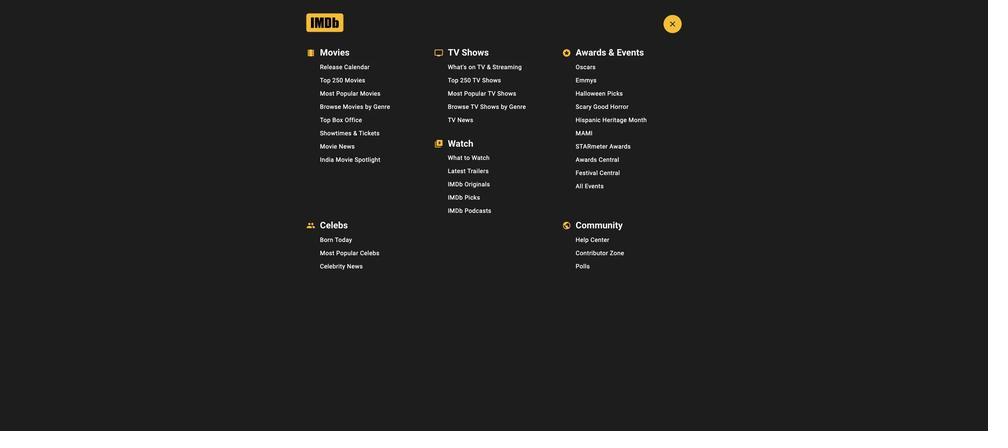 Task type: vqa. For each thing, say whether or not it's contained in the screenshot.


Task type: locate. For each thing, give the bounding box(es) containing it.
shows down the what's on tv & streaming link
[[483, 77, 502, 84]]

e-
[[609, 73, 614, 79]]

1 250 from the left
[[333, 77, 343, 84]]

in up sign in with google link
[[377, 69, 383, 76]]

most for most popular celebs
[[320, 250, 335, 257]]

1 vertical spatial shows
[[498, 90, 517, 97]]

browse up tv news
[[448, 103, 469, 110]]

2 with from the top
[[384, 86, 398, 92]]

to inside "your watchlist track everything you want to watch and receive e-mail when movies open in theaters."
[[556, 73, 561, 79]]

0 vertical spatial &
[[487, 64, 491, 71]]

0 vertical spatial watchlist
[[652, 7, 675, 14]]

browse for news
[[448, 103, 469, 110]]

movies down calendar
[[345, 77, 366, 84]]

menu containing what to watch
[[428, 151, 556, 218]]

most down top 250 movies
[[320, 90, 335, 97]]

all left events
[[576, 183, 584, 190]]

2 horizontal spatial by
[[555, 115, 561, 121]]

create
[[354, 148, 374, 155]]

most popular movies
[[320, 90, 381, 97]]

today
[[335, 236, 352, 244]]

rate
[[489, 97, 500, 103]]

news for celebrity news
[[347, 263, 363, 270]]

0 vertical spatial and
[[579, 73, 588, 79]]

shows for most popular tv shows
[[498, 90, 517, 97]]

with down sign in with amazon link
[[384, 86, 398, 92]]

imdb inside imdb originals link
[[448, 181, 463, 188]]

shows inside top 250 tv shows link
[[483, 77, 502, 84]]

what's on tv & streaming link
[[428, 61, 556, 74]]

1 horizontal spatial 250
[[461, 77, 471, 84]]

with
[[384, 69, 398, 76], [384, 86, 398, 92], [384, 102, 398, 109]]

& inside showtimes & tickets link
[[354, 130, 358, 137]]

1 horizontal spatial and
[[579, 73, 588, 79]]

your up rate
[[489, 90, 502, 96]]

what to watch link
[[428, 151, 556, 165]]

news down browse tv shows by genre
[[458, 117, 474, 124]]

imdb up be
[[527, 108, 542, 114]]

2 horizontal spatial to
[[556, 73, 561, 79]]

halloween picks
[[576, 90, 623, 97]]

center
[[591, 236, 610, 244]]

top 250 tv shows
[[448, 77, 502, 84]]

movies inside the top 250 movies link
[[345, 77, 366, 84]]

by inside contribute to imdb add data that will be seen by millions of people and get cool badges.
[[555, 115, 561, 121]]

popular for movies
[[336, 90, 359, 97]]

latest
[[448, 168, 466, 175]]

250 down release on the top of page
[[333, 77, 343, 84]]

with inside sign in with google link
[[384, 86, 398, 92]]

menu containing born today
[[300, 233, 428, 273]]

most down born
[[320, 250, 335, 257]]

0 horizontal spatial &
[[354, 130, 358, 137]]

your inside your ratings rate and remember everything you've seen.
[[489, 90, 502, 96]]

contributor zone
[[576, 250, 625, 257]]

help center
[[576, 236, 610, 244]]

what's
[[448, 64, 467, 71]]

& up track on the top of the page
[[487, 64, 491, 71]]

imdb originals link
[[428, 178, 556, 191]]

0 horizontal spatial to
[[465, 155, 470, 162]]

0 vertical spatial news
[[458, 117, 474, 124]]

0 vertical spatial picks
[[608, 90, 623, 97]]

and left get at top
[[608, 115, 617, 121]]

shows for top 250 tv shows
[[483, 77, 502, 84]]

born today link
[[300, 233, 428, 247]]

0 vertical spatial your
[[489, 66, 502, 72]]

2 sign from the top
[[362, 86, 375, 92]]

0 horizontal spatial picks
[[465, 194, 481, 201]]

1 horizontal spatial &
[[487, 64, 491, 71]]

2 vertical spatial to
[[465, 155, 470, 162]]

most inside "link"
[[320, 250, 335, 257]]

and inside "your watchlist track everything you want to watch and receive e-mail when movies open in theaters."
[[579, 73, 588, 79]]

polls
[[576, 263, 590, 270]]

2 browse from the left
[[448, 103, 469, 110]]

shows down open
[[498, 90, 517, 97]]

2 your from the top
[[489, 90, 502, 96]]

1 with from the top
[[384, 69, 398, 76]]

all for all
[[328, 7, 335, 14]]

2 250 from the left
[[461, 77, 471, 84]]

most popular celebs link
[[300, 247, 428, 260]]

by up top box office link
[[365, 103, 372, 110]]

awards up festival
[[576, 156, 597, 164]]

all button
[[323, 5, 346, 17]]

0 vertical spatial central
[[599, 156, 620, 164]]

0 horizontal spatial genre
[[374, 103, 391, 110]]

0 vertical spatial shows
[[483, 77, 502, 84]]

1 vertical spatial everything
[[540, 97, 566, 103]]

in for sign in with google
[[377, 86, 383, 92]]

in for sign in with apple
[[377, 102, 383, 109]]

sign up browse movies by genre link
[[362, 86, 375, 92]]

and down ratings
[[502, 97, 511, 103]]

browse
[[320, 103, 341, 110], [448, 103, 469, 110]]

emmys link
[[556, 74, 684, 87]]

awards inside starmeter awards link
[[610, 143, 631, 150]]

news down most popular celebs at the left bottom of the page
[[347, 263, 363, 270]]

2 vertical spatial shows
[[481, 103, 500, 110]]

0 vertical spatial movie
[[320, 143, 337, 150]]

to right the what
[[465, 155, 470, 162]]

picks inside "link"
[[608, 90, 623, 97]]

1 your from the top
[[489, 66, 502, 72]]

1 horizontal spatial browse
[[448, 103, 469, 110]]

amazon
[[400, 69, 423, 76]]

imdb for imdb picks
[[448, 194, 463, 201]]

movies down the top 250 movies link
[[360, 90, 381, 97]]

celebrity news
[[320, 263, 363, 270]]

all for all events
[[576, 183, 584, 190]]

be
[[534, 115, 540, 121]]

shows
[[512, 55, 527, 61]]

popular down today
[[336, 250, 359, 257]]

sign inside "link"
[[362, 102, 375, 109]]

watchlist button
[[638, 4, 682, 17]]

imdb down imdb originals
[[448, 194, 463, 201]]

show more options
[[357, 120, 409, 127]]

awards inside awards central link
[[576, 156, 597, 164]]

news inside "link"
[[347, 263, 363, 270]]

ratings
[[503, 90, 524, 96]]

all inside 'link'
[[576, 183, 584, 190]]

1 vertical spatial sign
[[362, 86, 375, 92]]

0 vertical spatial with
[[384, 69, 398, 76]]

news down showtimes & tickets
[[339, 143, 355, 150]]

1 vertical spatial to
[[520, 108, 525, 114]]

genre
[[374, 103, 391, 110], [510, 103, 526, 110]]

1 vertical spatial and
[[502, 97, 511, 103]]

imdb picks
[[448, 194, 481, 201]]

1 vertical spatial movies
[[360, 90, 381, 97]]

remember
[[512, 97, 538, 103]]

shows
[[483, 77, 502, 84], [498, 90, 517, 97], [481, 103, 500, 110]]

top for top 250 tv shows
[[448, 77, 459, 84]]

1 vertical spatial watchlist
[[503, 66, 529, 72]]

watchlist down shows
[[503, 66, 529, 72]]

0 horizontal spatial awards
[[576, 156, 597, 164]]

show
[[357, 120, 372, 127]]

imdb down imdb picks
[[448, 208, 463, 215]]

1 vertical spatial all
[[576, 183, 584, 190]]

latest trailers link
[[428, 165, 556, 178]]

in for sign in with amazon
[[377, 69, 383, 76]]

awards up awards central link
[[610, 143, 631, 150]]

& inside the what's on tv & streaming link
[[487, 64, 491, 71]]

picks for imdb picks
[[465, 194, 481, 201]]

sign
[[362, 69, 375, 76], [362, 86, 375, 92], [362, 102, 375, 109]]

arrow drop down image
[[335, 6, 344, 15]]

top down what's at the top of the page
[[448, 77, 459, 84]]

browse up 'box' in the left of the page
[[320, 103, 341, 110]]

imdb down latest
[[448, 181, 463, 188]]

2 vertical spatial sign
[[362, 102, 375, 109]]

2 vertical spatial movies
[[343, 103, 364, 110]]

you'll
[[529, 55, 542, 61]]

genre up show more options
[[374, 103, 391, 110]]

1 horizontal spatial all
[[576, 183, 584, 190]]

with down sign in with google
[[384, 102, 398, 109]]

0 vertical spatial all
[[328, 7, 335, 14]]

sign for sign in with amazon
[[362, 69, 375, 76]]

all right menu
[[328, 7, 335, 14]]

1 genre from the left
[[374, 103, 391, 110]]

mail
[[614, 73, 625, 79]]

by right seen on the top right of the page
[[555, 115, 561, 121]]

1 vertical spatial movie
[[336, 156, 353, 164]]

0 vertical spatial to
[[556, 73, 561, 79]]

all events link
[[556, 180, 684, 193]]

most popular tv shows link
[[428, 87, 556, 100]]

oscars link
[[556, 61, 684, 74]]

picks up imdb podcasts
[[465, 194, 481, 201]]

google
[[400, 86, 420, 92]]

close navigation drawer image
[[669, 19, 678, 28]]

0 horizontal spatial and
[[502, 97, 511, 103]]

cool
[[628, 115, 638, 121]]

0 horizontal spatial 250
[[333, 77, 343, 84]]

1 vertical spatial your
[[489, 90, 502, 96]]

1 vertical spatial with
[[384, 86, 398, 92]]

0 horizontal spatial all
[[328, 7, 335, 14]]

2 vertical spatial with
[[384, 102, 398, 109]]

top left 'box' in the left of the page
[[320, 117, 331, 124]]

and down oscars
[[579, 73, 588, 79]]

1 browse from the left
[[320, 103, 341, 110]]

250 for tv
[[461, 77, 471, 84]]

watch
[[563, 73, 577, 79]]

tv down browse tv shows by genre
[[448, 117, 456, 124]]

browse movies by genre
[[320, 103, 391, 110]]

festival central
[[576, 170, 621, 177]]

with inside sign in with amazon link
[[384, 69, 398, 76]]

1 vertical spatial &
[[354, 130, 358, 137]]

top down release on the top of page
[[320, 77, 331, 84]]

badges.
[[489, 122, 508, 127]]

picks up horror
[[608, 90, 623, 97]]

shows down rate
[[481, 103, 500, 110]]

in inside "link"
[[377, 102, 383, 109]]

to up that
[[520, 108, 525, 114]]

movie up india
[[320, 143, 337, 150]]

0 vertical spatial sign
[[362, 69, 375, 76]]

0 horizontal spatial watchlist
[[503, 66, 529, 72]]

your watchlist track everything you want to watch and receive e-mail when movies open in theaters.
[[489, 66, 640, 86]]

tv for on
[[478, 64, 486, 71]]

your for rate
[[489, 90, 502, 96]]

to inside contribute to imdb add data that will be seen by millions of people and get cool badges.
[[520, 108, 525, 114]]

2 genre from the left
[[510, 103, 526, 110]]

1 vertical spatial central
[[600, 170, 621, 177]]

genre down remember on the right
[[510, 103, 526, 110]]

movies for top 250 movies
[[345, 77, 366, 84]]

your inside "your watchlist track everything you want to watch and receive e-mail when movies open in theaters."
[[489, 66, 502, 72]]

& down show
[[354, 130, 358, 137]]

in up more
[[377, 102, 383, 109]]

central for awards central
[[599, 156, 620, 164]]

and inside contribute to imdb add data that will be seen by millions of people and get cool badges.
[[608, 115, 617, 121]]

streaming
[[493, 64, 522, 71]]

by up data
[[501, 103, 508, 110]]

1 horizontal spatial genre
[[510, 103, 526, 110]]

most down top 250 tv shows
[[448, 90, 463, 97]]

watchlist up close navigation drawer image on the right top of page
[[652, 7, 675, 14]]

month
[[629, 117, 647, 124]]

with for apple
[[384, 102, 398, 109]]

1 horizontal spatial watchlist
[[652, 7, 675, 14]]

india
[[320, 156, 334, 164]]

good
[[594, 103, 609, 110]]

central for festival central
[[600, 170, 621, 177]]

menu containing release calendar
[[300, 61, 428, 167]]

1 vertical spatial awards
[[576, 156, 597, 164]]

3 with from the top
[[384, 102, 398, 109]]

menu
[[300, 61, 428, 167], [428, 61, 556, 127], [556, 61, 684, 193], [428, 151, 556, 218], [300, 233, 428, 273], [556, 233, 684, 273]]

central down awards central link
[[600, 170, 621, 177]]

3 sign from the top
[[362, 102, 375, 109]]

to inside what to watch link
[[465, 155, 470, 162]]

0 vertical spatial awards
[[610, 143, 631, 150]]

imdb inside contribute to imdb add data that will be seen by millions of people and get cool badges.
[[527, 108, 542, 114]]

latest trailers
[[448, 168, 489, 175]]

imdb podcasts
[[448, 208, 492, 215]]

sign up most popular movies link
[[362, 69, 375, 76]]

watchlist
[[652, 7, 675, 14], [503, 66, 529, 72]]

0 horizontal spatial browse
[[320, 103, 341, 110]]

1 horizontal spatial to
[[520, 108, 525, 114]]

shows inside 'most popular tv shows' link
[[498, 90, 517, 97]]

1 horizontal spatial everything
[[540, 97, 566, 103]]

office
[[345, 117, 362, 124]]

popular down top 250 tv shows
[[464, 90, 487, 97]]

0 vertical spatial everything
[[503, 73, 530, 79]]

with up sign in with google
[[384, 69, 398, 76]]

sign down most popular movies link
[[362, 102, 375, 109]]

0 horizontal spatial by
[[365, 103, 372, 110]]

1 vertical spatial news
[[339, 143, 355, 150]]

imdb podcasts link
[[428, 205, 556, 218]]

scary good horror
[[576, 103, 629, 110]]

in down sign in with amazon link
[[377, 86, 383, 92]]

seen.
[[586, 97, 599, 103]]

250 down on
[[461, 77, 471, 84]]

2 horizontal spatial and
[[608, 115, 617, 121]]

all inside button
[[328, 7, 335, 14]]

tv down on
[[473, 77, 481, 84]]

movies inside most popular movies link
[[360, 90, 381, 97]]

0 horizontal spatial everything
[[503, 73, 530, 79]]

popular down top 250 movies
[[336, 90, 359, 97]]

oscars
[[576, 64, 596, 71]]

get
[[619, 115, 627, 121]]

menu containing help center
[[556, 233, 684, 273]]

1 horizontal spatial picks
[[608, 90, 623, 97]]

watchlist inside "your watchlist track everything you want to watch and receive e-mail when movies open in theaters."
[[503, 66, 529, 72]]

movies up the office
[[343, 103, 364, 110]]

watchlist inside watchlist button
[[652, 7, 675, 14]]

1 sign from the top
[[362, 69, 375, 76]]

top 250 movies link
[[300, 74, 428, 87]]

movie down movie news
[[336, 156, 353, 164]]

with for amazon
[[384, 69, 398, 76]]

podcasts
[[465, 208, 492, 215]]

watch
[[472, 155, 490, 162]]

horror
[[611, 103, 629, 110]]

imdb for imdb podcasts
[[448, 208, 463, 215]]

your up track on the top of the page
[[489, 66, 502, 72]]

to right want at the right top of the page
[[556, 73, 561, 79]]

want
[[542, 73, 554, 79]]

popular inside "link"
[[336, 250, 359, 257]]

tv down movies
[[488, 90, 496, 97]]

2 vertical spatial news
[[347, 263, 363, 270]]

central down starmeter awards
[[599, 156, 620, 164]]

imdb picks link
[[428, 191, 556, 205]]

1 horizontal spatial by
[[501, 103, 508, 110]]

central
[[599, 156, 620, 164], [600, 170, 621, 177]]

tv for 250
[[473, 77, 481, 84]]

track
[[489, 73, 502, 79]]

movie news
[[320, 143, 355, 150]]

what
[[448, 155, 463, 162]]

most
[[320, 90, 335, 97], [448, 90, 463, 97], [320, 250, 335, 257]]

everything up open
[[503, 73, 530, 79]]

1 horizontal spatial awards
[[610, 143, 631, 150]]

2 vertical spatial and
[[608, 115, 617, 121]]

tv right on
[[478, 64, 486, 71]]

most for most popular tv shows
[[448, 90, 463, 97]]

1 vertical spatial picks
[[465, 194, 481, 201]]

with inside sign in with apple "link"
[[384, 102, 398, 109]]

in right open
[[522, 80, 526, 86]]

in inside "your watchlist track everything you want to watch and receive e-mail when movies open in theaters."
[[522, 80, 526, 86]]

0 vertical spatial movies
[[345, 77, 366, 84]]

everything up seen on the top right of the page
[[540, 97, 566, 103]]

popular for tv
[[464, 90, 487, 97]]



Task type: describe. For each thing, give the bounding box(es) containing it.
people
[[590, 115, 606, 121]]

personalized recommendations discover shows you'll love.
[[489, 49, 577, 61]]

and inside your ratings rate and remember everything you've seen.
[[502, 97, 511, 103]]

tickets
[[359, 130, 380, 137]]

top for top box office
[[320, 117, 331, 124]]

celebrity
[[320, 263, 345, 270]]

on
[[469, 64, 476, 71]]

sign for sign in with google
[[362, 86, 375, 92]]

starmeter awards link
[[556, 140, 684, 153]]

you
[[532, 73, 540, 79]]

apple
[[400, 102, 416, 109]]

top for top 250 movies
[[320, 77, 331, 84]]

browse tv shows by genre link
[[428, 100, 556, 114]]

what to watch
[[448, 155, 490, 162]]

trailers
[[468, 168, 489, 175]]

will
[[524, 115, 532, 121]]

awards central link
[[556, 153, 684, 167]]

by inside browse movies by genre link
[[365, 103, 372, 110]]

most for most popular movies
[[320, 90, 335, 97]]

heritage
[[603, 117, 627, 124]]

news for movie news
[[339, 143, 355, 150]]

release calendar link
[[300, 61, 428, 74]]

everything inside your ratings rate and remember everything you've seen.
[[540, 97, 566, 103]]

contributor zone link
[[556, 247, 684, 260]]

tv news link
[[428, 114, 556, 127]]

create a new account link
[[341, 146, 433, 159]]

sign in with google
[[362, 86, 420, 92]]

celebs
[[360, 250, 380, 257]]

menu containing oscars
[[556, 61, 684, 193]]

movie news link
[[300, 140, 428, 153]]

millions
[[563, 115, 582, 121]]

starmeter awards
[[576, 143, 631, 150]]

tv down most popular tv shows
[[471, 103, 479, 110]]

more
[[374, 120, 387, 127]]

hispanic
[[576, 117, 601, 124]]

emmys
[[576, 77, 597, 84]]

polls link
[[556, 260, 684, 273]]

when
[[627, 73, 640, 79]]

menu containing what's on tv & streaming
[[428, 61, 556, 127]]

halloween
[[576, 90, 606, 97]]

account
[[396, 148, 420, 155]]

browse for box
[[320, 103, 341, 110]]

originals
[[465, 181, 490, 188]]

sign in with google link
[[341, 83, 433, 96]]

contribute to imdb add data that will be seen by millions of people and get cool badges.
[[489, 108, 638, 127]]

most popular celebs
[[320, 250, 380, 257]]

top box office link
[[300, 114, 428, 127]]

add
[[489, 115, 498, 121]]

box
[[333, 117, 343, 124]]

to for imdb
[[520, 108, 525, 114]]

all events
[[576, 183, 604, 190]]

theaters.
[[528, 80, 550, 86]]

of
[[583, 115, 588, 121]]

help
[[576, 236, 589, 244]]

scary
[[576, 103, 592, 110]]

browse movies by genre link
[[300, 100, 428, 114]]

contribute
[[489, 108, 518, 114]]

with for google
[[384, 86, 398, 92]]

sign in with apple
[[362, 102, 416, 109]]

movies inside browse movies by genre link
[[343, 103, 364, 110]]

data
[[500, 115, 511, 121]]

to for watch
[[465, 155, 470, 162]]

awards central
[[576, 156, 620, 164]]

festival
[[576, 170, 598, 177]]

india movie spotlight
[[320, 156, 381, 164]]

events
[[585, 183, 604, 190]]

sign for sign in with apple
[[362, 102, 375, 109]]

born
[[320, 236, 334, 244]]

top 250 tv shows link
[[428, 74, 556, 87]]

receive
[[590, 73, 607, 79]]

tv for popular
[[488, 90, 496, 97]]

shows inside browse tv shows by genre link
[[481, 103, 500, 110]]

zone
[[610, 250, 625, 257]]

mami link
[[556, 127, 684, 140]]

showtimes & tickets
[[320, 130, 380, 137]]

250 for movies
[[333, 77, 343, 84]]

picks for halloween picks
[[608, 90, 623, 97]]

love.
[[543, 55, 555, 61]]

your for track
[[489, 66, 502, 72]]

celebrity news link
[[300, 260, 428, 273]]

imdb for imdb originals
[[448, 181, 463, 188]]

movies for most popular movies
[[360, 90, 381, 97]]

news for tv news
[[458, 117, 474, 124]]

calendar
[[344, 64, 370, 71]]

create a new account
[[354, 148, 420, 155]]

All search field
[[323, 5, 596, 17]]

everything inside "your watchlist track everything you want to watch and receive e-mail when movies open in theaters."
[[503, 73, 530, 79]]

india movie spotlight link
[[300, 153, 428, 167]]

born today
[[320, 236, 352, 244]]

help center link
[[556, 233, 684, 247]]

top box office
[[320, 117, 362, 124]]

that
[[513, 115, 523, 121]]

by inside browse tv shows by genre link
[[501, 103, 508, 110]]

starmeter
[[576, 143, 608, 150]]

what's on tv & streaming
[[448, 64, 522, 71]]

movies
[[489, 80, 506, 86]]

spotlight
[[355, 156, 381, 164]]

showtimes
[[320, 130, 352, 137]]



